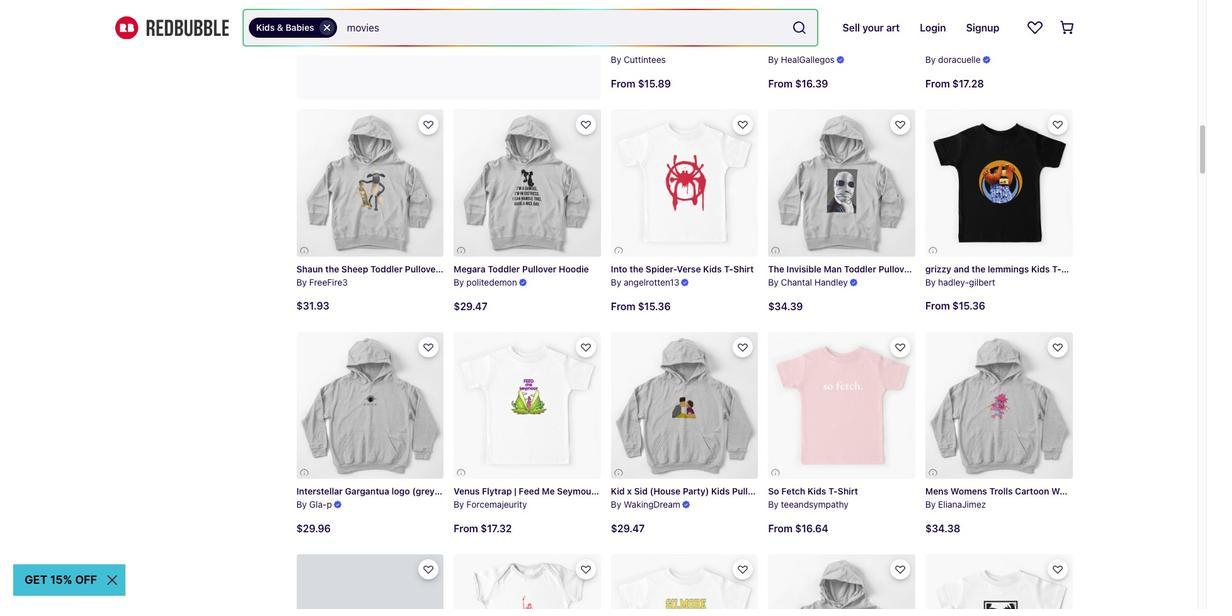 Task type: vqa. For each thing, say whether or not it's contained in the screenshot.


Task type: describe. For each thing, give the bounding box(es) containing it.
the inside venus flytrap | feed me seymour ode to the 80's kids t-shirt by forcemajeurity
[[628, 486, 641, 497]]

burton
[[637, 41, 666, 52]]

hoodie up teeandsympathy
[[769, 486, 799, 497]]

kids right (grey)
[[440, 486, 459, 497]]

from $16.39
[[768, 78, 828, 90]]

&
[[277, 22, 283, 33]]

the invisible man toddler pullover hoodie
[[768, 264, 945, 275]]

venus
[[454, 486, 480, 497]]

me
[[542, 486, 555, 497]]

man
[[824, 264, 842, 275]]

megara toddler pullover hoodie image
[[454, 110, 601, 257]]

by inside a tim burton film kids t-shirt by cuttintees
[[611, 54, 621, 65]]

so
[[768, 486, 779, 497]]

$15.36 for grizzy and the lemmings     kids t-shirt
[[952, 301, 985, 312]]

by inside grizzy and the lemmings     kids t-shirt by hadley-gilbert
[[925, 277, 936, 288]]

gilbert
[[969, 277, 995, 288]]

kid
[[611, 486, 625, 497]]

into
[[611, 264, 627, 275]]

t- right verse
[[724, 264, 733, 275]]

kids inside button
[[256, 22, 275, 33]]

tim
[[619, 41, 635, 52]]

hadley-
[[938, 277, 969, 288]]

from for a tim burton film kids t-shirt
[[611, 78, 635, 89]]

kids & babies button
[[249, 18, 337, 38]]

babies
[[286, 22, 314, 33]]

grizzy
[[925, 264, 951, 275]]

wow. it's owen wilson. wow. baby t-shirt image
[[925, 555, 1073, 610]]

sheep
[[341, 264, 368, 275]]

by doracuelle
[[925, 54, 981, 65]]

megara toddler pullover hoodie
[[454, 264, 589, 275]]

p
[[327, 500, 332, 510]]

$34.38
[[925, 523, 960, 535]]

$29.96
[[296, 524, 331, 535]]

by politedemon
[[454, 277, 517, 288]]

hoodie up hadley-
[[915, 264, 945, 275]]

chopper
[[925, 41, 962, 52]]

shaun the sheep             toddler pullover hoodie by freefire3
[[296, 264, 472, 288]]

kid x sid (house party) kids pullover hoodie
[[611, 486, 799, 497]]

(grey)
[[412, 486, 438, 497]]

by down chopper
[[925, 54, 936, 65]]

sid
[[634, 486, 648, 497]]

grizzy and the lemmings     kids t-shirt image
[[925, 110, 1073, 257]]

so fetch kids t-shirt image
[[768, 332, 915, 480]]

so fetch kids t-shirt by teeandsympathy
[[768, 486, 858, 510]]

|
[[514, 486, 516, 497]]

spider-
[[646, 264, 677, 275]]

Search term search field
[[337, 10, 787, 45]]

into the spider-verse kids t-shirt
[[611, 264, 754, 275]]

gla-
[[309, 500, 327, 510]]

the inside the shaun the sheep             toddler pullover hoodie by freefire3
[[325, 264, 339, 275]]

film
[[668, 41, 686, 52]]

shirt inside venus flytrap | feed me seymour ode to the 80's kids t-shirt by forcemajeurity
[[695, 486, 716, 497]]

into the spider-verse kids t-shirt image
[[611, 110, 758, 257]]

the
[[768, 264, 784, 275]]

by inside venus flytrap | feed me seymour ode to the 80's kids t-shirt by forcemajeurity
[[454, 500, 464, 510]]

by left gla-
[[296, 500, 307, 510]]

by gla-p
[[296, 500, 332, 510]]

shirt inside so fetch kids t-shirt by teeandsympathy
[[838, 486, 858, 497]]

(house
[[650, 486, 681, 497]]

shaun
[[296, 264, 323, 275]]

the up by angelrotten13
[[630, 264, 643, 275]]

megara
[[454, 264, 485, 275]]

interstellar gargantua logo (grey) kids pullover hoodie image
[[296, 332, 444, 480]]

healgallegos
[[781, 54, 835, 65]]

by up $34.38
[[925, 500, 936, 510]]

wakingdream
[[624, 500, 680, 510]]

t- right chopper
[[985, 41, 994, 52]]

flytrap
[[482, 486, 512, 497]]

doracuelle
[[938, 54, 981, 65]]

from $17.28
[[925, 78, 984, 90]]

freefire3
[[309, 277, 348, 288]]

toddler for shaun
[[370, 264, 403, 275]]

venus flytrap | feed me seymour ode to the 80's kids t-shirt image
[[454, 332, 601, 480]]

2 toddler from the left
[[488, 264, 520, 275]]

elianajimez
[[938, 500, 986, 510]]

$34.39
[[768, 301, 803, 312]]

from $16.64
[[768, 523, 828, 535]]

interstellar
[[296, 486, 343, 497]]

tour  kids t-shirt
[[768, 41, 840, 52]]



Task type: locate. For each thing, give the bounding box(es) containing it.
from for chopper kids t-shirt
[[925, 78, 950, 90]]

$29.47 for wakingdream
[[611, 524, 645, 535]]

grizzy and the lemmings     kids t-shirt by hadley-gilbert
[[925, 264, 1082, 288]]

from left $16.64
[[768, 523, 793, 535]]

kids
[[256, 22, 275, 33], [789, 41, 808, 52], [688, 41, 707, 52], [964, 41, 983, 52], [703, 264, 722, 275], [1031, 264, 1050, 275], [440, 486, 459, 497], [665, 486, 684, 497], [808, 486, 826, 497], [711, 486, 730, 497]]

kid x sid (house party) kids pullover hoodie image
[[611, 332, 758, 480]]

the invisible man toddler pullover hoodie image
[[768, 110, 915, 257]]

from left $17.32
[[454, 523, 478, 535]]

3 toddler from the left
[[844, 264, 876, 275]]

by down shaun
[[296, 277, 307, 288]]

kids up by healgallegos
[[789, 41, 808, 52]]

0 horizontal spatial from $15.36
[[611, 301, 671, 312]]

hoodie up 'by politedemon'
[[441, 264, 472, 275]]

t- inside grizzy and the lemmings     kids t-shirt by hadley-gilbert
[[1052, 264, 1061, 275]]

to
[[617, 486, 625, 497]]

0 horizontal spatial toddler
[[370, 264, 403, 275]]

$29.47 for politedemon
[[454, 301, 487, 312]]

kids inside so fetch kids t-shirt by teeandsympathy
[[808, 486, 826, 497]]

by down 'into'
[[611, 277, 621, 288]]

by down kid
[[611, 500, 621, 510]]

chantal
[[781, 277, 812, 288]]

kids right film
[[688, 41, 707, 52]]

shaun the sheep             toddler pullover hoodie image
[[296, 110, 444, 257]]

0 vertical spatial $29.47
[[454, 301, 487, 312]]

the right the to
[[628, 486, 641, 497]]

kids inside a tim burton film kids t-shirt by cuttintees
[[688, 41, 707, 52]]

$15.36
[[952, 301, 985, 312], [638, 301, 671, 312]]

$16.64
[[795, 523, 828, 535]]

from $15.36
[[925, 301, 985, 312], [611, 301, 671, 312]]

kids & babies
[[256, 22, 314, 33]]

by chantal handley
[[768, 277, 848, 288]]

from $15.36 down by angelrotten13
[[611, 301, 671, 312]]

x
[[627, 486, 632, 497]]

2 horizontal spatial toddler
[[844, 264, 876, 275]]

the up gilbert
[[972, 264, 985, 275]]

from $15.36 for into the spider-verse kids t-shirt
[[611, 301, 671, 312]]

$29.47 down by wakingdream
[[611, 524, 645, 535]]

hoodie left 'into'
[[559, 264, 589, 275]]

the inside grizzy and the lemmings     kids t-shirt by hadley-gilbert
[[972, 264, 985, 275]]

cuttintees
[[624, 54, 666, 65]]

0 horizontal spatial $29.47
[[454, 301, 487, 312]]

from $15.89
[[611, 78, 671, 89]]

t-
[[810, 41, 819, 52], [709, 41, 718, 52], [985, 41, 994, 52], [724, 264, 733, 275], [1052, 264, 1061, 275], [686, 486, 695, 497], [828, 486, 838, 497]]

t- inside venus flytrap | feed me seymour ode to the 80's kids t-shirt by forcemajeurity
[[686, 486, 695, 497]]

from left $16.39
[[768, 78, 793, 90]]

by elianajimez
[[925, 500, 986, 510]]

from
[[611, 78, 635, 89], [768, 78, 793, 90], [925, 78, 950, 90], [925, 301, 950, 312], [611, 301, 635, 312], [454, 523, 478, 535], [768, 523, 793, 535]]

toddler for the
[[844, 264, 876, 275]]

$17.32
[[481, 523, 512, 535]]

1 horizontal spatial toddler
[[488, 264, 520, 275]]

$16.39
[[795, 78, 828, 90]]

by down a
[[611, 54, 621, 65]]

tour
[[768, 41, 787, 52]]

1 from $15.36 from the left
[[925, 301, 985, 312]]

by healgallegos
[[768, 54, 835, 65]]

angelrotten13
[[624, 277, 679, 288]]

party)
[[683, 486, 709, 497]]

chopper kids t-shirt
[[925, 41, 1015, 52]]

and
[[954, 264, 969, 275]]

shirt inside a tim burton film kids t-shirt by cuttintees
[[718, 41, 739, 52]]

kids inside venus flytrap | feed me seymour ode to the 80's kids t-shirt by forcemajeurity
[[665, 486, 684, 497]]

from for venus flytrap | feed me seymour ode to the 80's kids t-shirt
[[454, 523, 478, 535]]

$31.93
[[296, 301, 329, 312]]

kids right 'party)'
[[711, 486, 730, 497]]

hoodie
[[441, 264, 472, 275], [559, 264, 589, 275], [915, 264, 945, 275], [498, 486, 528, 497], [769, 486, 799, 497]]

from $15.36 for grizzy and the lemmings     kids t-shirt
[[925, 301, 985, 312]]

a tim burton film kids t-shirt by cuttintees
[[611, 41, 739, 65]]

logo
[[392, 486, 410, 497]]

$15.89
[[638, 78, 671, 89]]

by down tour on the right of the page
[[768, 54, 779, 65]]

$15.36 down gilbert
[[952, 301, 985, 312]]

venus flytrap | feed me seymour ode to the 80's kids t-shirt by forcemajeurity
[[454, 486, 716, 510]]

$15.36 for into the spider-verse kids t-shirt
[[638, 301, 671, 312]]

1 toddler from the left
[[370, 264, 403, 275]]

toddler right sheep
[[370, 264, 403, 275]]

from for so fetch kids t-shirt
[[768, 523, 793, 535]]

kids right verse
[[703, 264, 722, 275]]

by
[[768, 54, 779, 65], [611, 54, 621, 65], [925, 54, 936, 65], [296, 277, 307, 288], [454, 277, 464, 288], [768, 277, 779, 288], [611, 277, 621, 288], [925, 277, 936, 288], [296, 500, 307, 510], [454, 500, 464, 510], [768, 500, 779, 510], [611, 500, 621, 510], [925, 500, 936, 510]]

t- up teeandsympathy
[[828, 486, 838, 497]]

1 $15.36 from the left
[[952, 301, 985, 312]]

2 $15.36 from the left
[[638, 301, 671, 312]]

t- right film
[[709, 41, 718, 52]]

Kids & Babies field
[[243, 10, 817, 45]]

toddler right man
[[844, 264, 876, 275]]

hoodie up forcemajeurity at the bottom of the page
[[498, 486, 528, 497]]

$29.47 down 'by politedemon'
[[454, 301, 487, 312]]

redbubble logo image
[[115, 16, 228, 39]]

$17.28
[[952, 78, 984, 90]]

by down so
[[768, 500, 779, 510]]

kids left the &
[[256, 22, 275, 33]]

invisible
[[786, 264, 821, 275]]

kids up teeandsympathy
[[808, 486, 826, 497]]

verse
[[677, 264, 701, 275]]

fetch
[[781, 486, 805, 497]]

by down the
[[768, 277, 779, 288]]

2 from $15.36 from the left
[[611, 301, 671, 312]]

toddler up politedemon
[[488, 264, 520, 275]]

seymour
[[557, 486, 595, 497]]

t- right lemmings
[[1052, 264, 1061, 275]]

handley
[[814, 277, 848, 288]]

from down by doracuelle
[[925, 78, 950, 90]]

toddler
[[370, 264, 403, 275], [488, 264, 520, 275], [844, 264, 876, 275]]

by wakingdream
[[611, 500, 680, 510]]

mens womens trolls cartoon world comedy movies tour funny men fan kids pullover hoodie image
[[925, 332, 1073, 480]]

0 horizontal spatial $15.36
[[638, 301, 671, 312]]

from down hadley-
[[925, 301, 950, 312]]

hoodie inside the shaun the sheep             toddler pullover hoodie by freefire3
[[441, 264, 472, 275]]

from for grizzy and the lemmings     kids t-shirt
[[925, 301, 950, 312]]

kids inside grizzy and the lemmings     kids t-shirt by hadley-gilbert
[[1031, 264, 1050, 275]]

interstellar gargantua logo (grey) kids pullover hoodie
[[296, 486, 528, 497]]

kids right the 80's
[[665, 486, 684, 497]]

1 horizontal spatial $15.36
[[952, 301, 985, 312]]

kids right lemmings
[[1031, 264, 1050, 275]]

by down "grizzy" on the right top of page
[[925, 277, 936, 288]]

forcemajeurity
[[466, 500, 527, 510]]

80's
[[644, 486, 663, 497]]

$15.36 down angelrotten13
[[638, 301, 671, 312]]

1 vertical spatial $29.47
[[611, 524, 645, 535]]

t- inside a tim burton film kids t-shirt by cuttintees
[[709, 41, 718, 52]]

shirt
[[819, 41, 840, 52], [718, 41, 739, 52], [994, 41, 1015, 52], [733, 264, 754, 275], [1061, 264, 1082, 275], [695, 486, 716, 497], [838, 486, 858, 497]]

from $15.36 down hadley-
[[925, 301, 985, 312]]

by inside the shaun the sheep             toddler pullover hoodie by freefire3
[[296, 277, 307, 288]]

a
[[611, 41, 617, 52]]

pullover
[[405, 264, 439, 275], [522, 264, 556, 275], [878, 264, 913, 275], [461, 486, 495, 497], [732, 486, 766, 497]]

by down venus on the left bottom of the page
[[454, 500, 464, 510]]

from down by angelrotten13
[[611, 301, 635, 312]]

from left $15.89
[[611, 78, 635, 89]]

ode
[[597, 486, 614, 497]]

by inside so fetch kids t-shirt by teeandsympathy
[[768, 500, 779, 510]]

teeandsympathy
[[781, 500, 848, 510]]

the
[[325, 264, 339, 275], [630, 264, 643, 275], [972, 264, 985, 275], [628, 486, 641, 497]]

1 horizontal spatial from $15.36
[[925, 301, 985, 312]]

$29.47
[[454, 301, 487, 312], [611, 524, 645, 535]]

lemmings
[[988, 264, 1029, 275]]

the up freefire3
[[325, 264, 339, 275]]

kids up doracuelle
[[964, 41, 983, 52]]

t- inside so fetch kids t-shirt by teeandsympathy
[[828, 486, 838, 497]]

t- up healgallegos
[[810, 41, 819, 52]]

from $17.32
[[454, 523, 512, 535]]

gargantua
[[345, 486, 389, 497]]

feed
[[519, 486, 540, 497]]

toddler inside the shaun the sheep             toddler pullover hoodie by freefire3
[[370, 264, 403, 275]]

politedemon
[[466, 277, 517, 288]]

shirt inside grizzy and the lemmings     kids t-shirt by hadley-gilbert
[[1061, 264, 1082, 275]]

t- right (house
[[686, 486, 695, 497]]

by down megara
[[454, 277, 464, 288]]

from for into the spider-verse kids t-shirt
[[611, 301, 635, 312]]

pullover inside the shaun the sheep             toddler pullover hoodie by freefire3
[[405, 264, 439, 275]]

by angelrotten13
[[611, 277, 679, 288]]

from for tour  kids t-shirt
[[768, 78, 793, 90]]

1 horizontal spatial $29.47
[[611, 524, 645, 535]]



